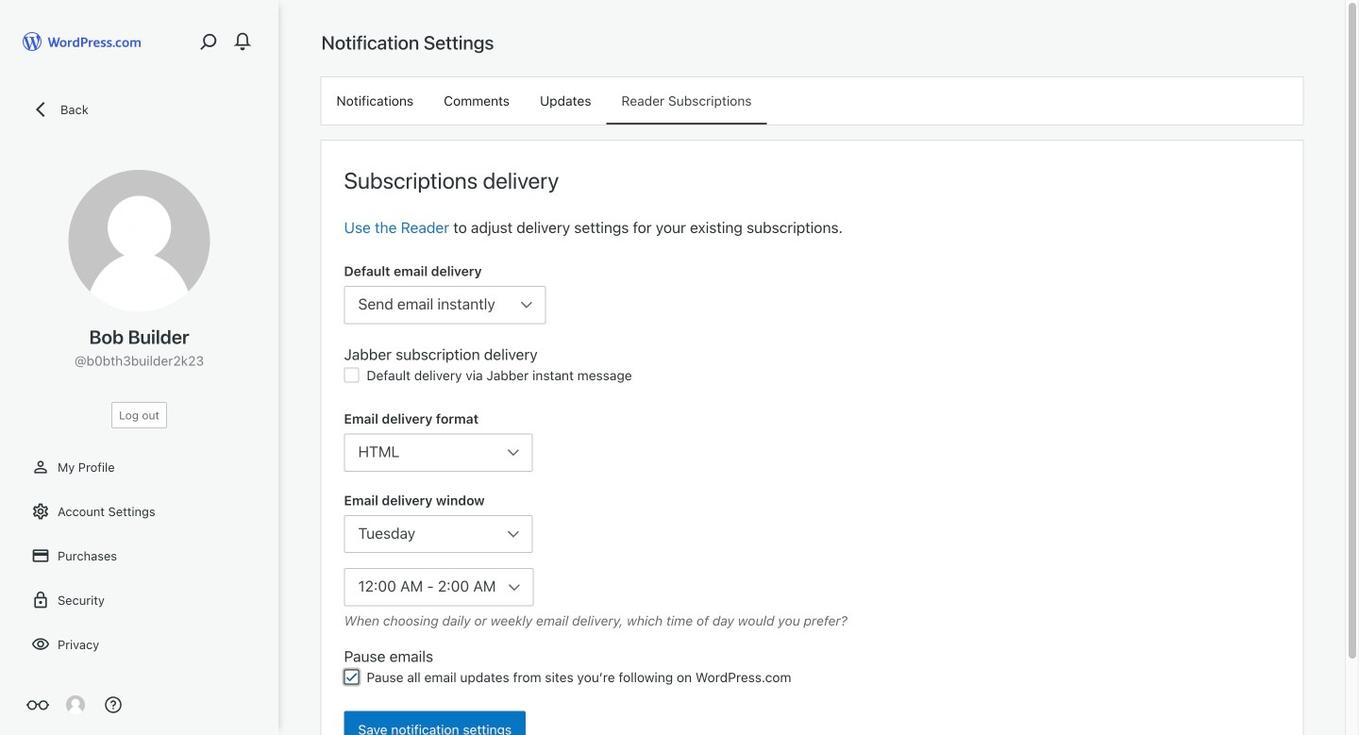 Task type: describe. For each thing, give the bounding box(es) containing it.
lock image
[[31, 591, 50, 610]]

2 group from the top
[[344, 343, 1281, 390]]

1 group from the top
[[344, 262, 1281, 324]]

4 group from the top
[[344, 491, 1281, 631]]

5 group from the top
[[344, 645, 1281, 693]]

3 group from the top
[[344, 409, 1281, 472]]

reader image
[[26, 694, 49, 717]]



Task type: vqa. For each thing, say whether or not it's contained in the screenshot.
visibility icon on the left of page
yes



Task type: locate. For each thing, give the bounding box(es) containing it.
1 vertical spatial bob builder image
[[66, 696, 85, 715]]

0 vertical spatial bob builder image
[[68, 170, 210, 312]]

main content
[[321, 30, 1303, 735]]

menu
[[321, 77, 1303, 125]]

visibility image
[[31, 635, 50, 654]]

bob builder image
[[68, 170, 210, 312], [66, 696, 85, 715]]

None checkbox
[[344, 368, 359, 383], [344, 670, 359, 685], [344, 368, 359, 383], [344, 670, 359, 685]]

person image
[[31, 458, 50, 477]]

credit_card image
[[31, 547, 50, 566]]

settings image
[[31, 502, 50, 521]]

group
[[344, 262, 1281, 324], [344, 343, 1281, 390], [344, 409, 1281, 472], [344, 491, 1281, 631], [344, 645, 1281, 693]]



